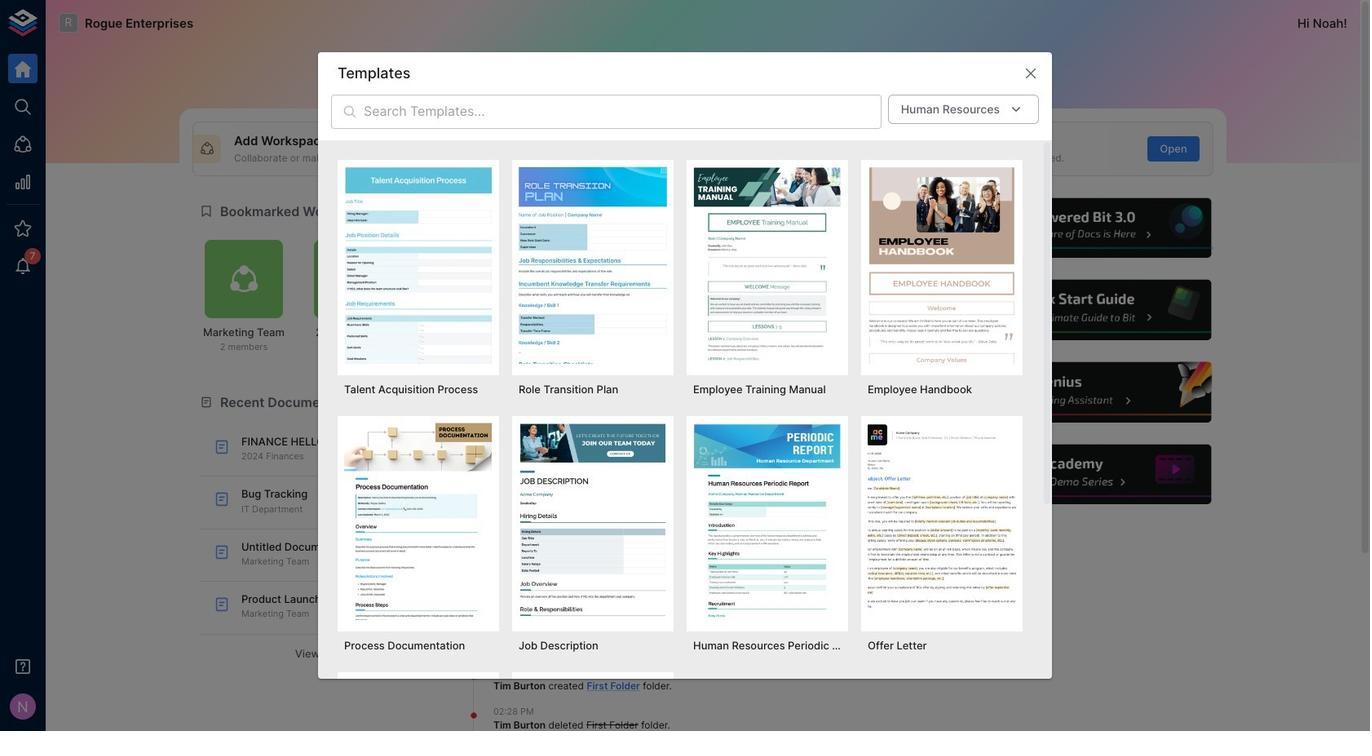 Task type: vqa. For each thing, say whether or not it's contained in the screenshot.
search workspaces... text field
no



Task type: describe. For each thing, give the bounding box(es) containing it.
job description image
[[519, 422, 667, 620]]

offer letter image
[[868, 422, 1017, 620]]

Search Templates... text field
[[364, 94, 882, 129]]

3 help image from the top
[[969, 360, 1214, 425]]

4 help image from the top
[[969, 442, 1214, 507]]



Task type: locate. For each thing, give the bounding box(es) containing it.
help image
[[969, 195, 1214, 260], [969, 278, 1214, 342], [969, 360, 1214, 425], [969, 442, 1214, 507]]

employee training manual image
[[694, 166, 842, 364]]

employee handbook image
[[868, 166, 1017, 364]]

talent acquisition process image
[[344, 166, 493, 364]]

1 help image from the top
[[969, 195, 1214, 260]]

dialog
[[318, 52, 1053, 731]]

role transition plan image
[[519, 166, 667, 364]]

performance improvement plan image
[[344, 679, 493, 731]]

human resources periodic report image
[[694, 422, 842, 620]]

employee handbook acknowledgement form image
[[519, 679, 667, 731]]

process documentation image
[[344, 422, 493, 620]]

2 help image from the top
[[969, 278, 1214, 342]]



